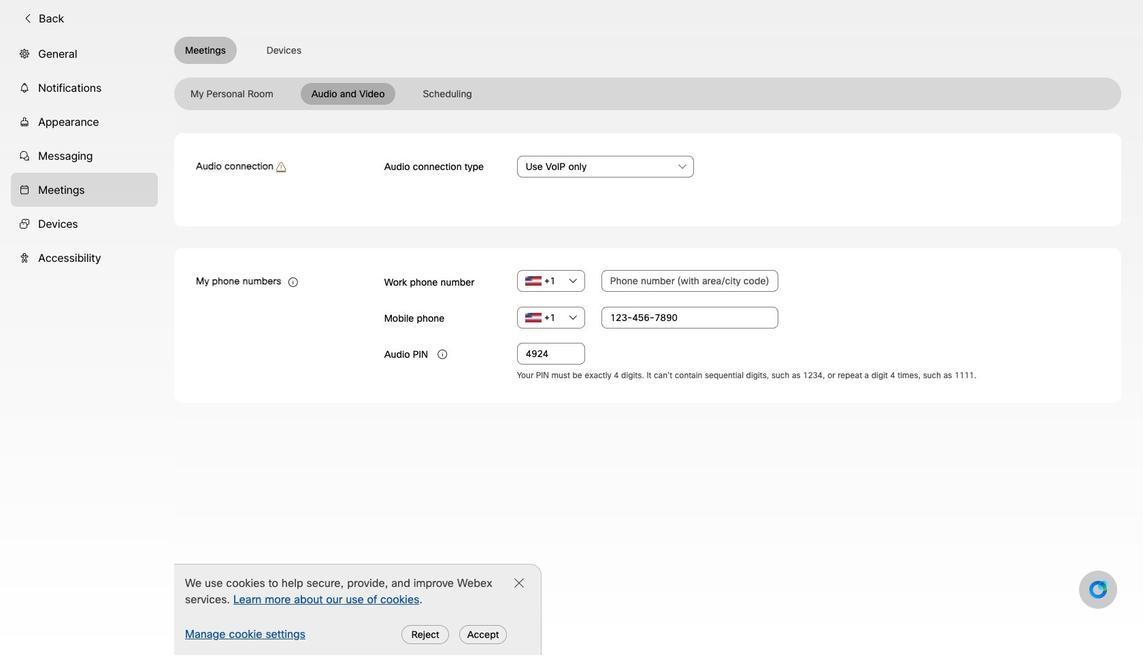 Task type: describe. For each thing, give the bounding box(es) containing it.
general tab
[[11, 37, 158, 71]]

wrapper image for accessibility tab
[[19, 252, 30, 263]]

accessibility tab
[[11, 241, 158, 275]]

appearance tab
[[11, 105, 158, 139]]

meetings tab
[[11, 173, 158, 207]]

settings navigation
[[0, 37, 174, 656]]

messaging tab
[[11, 139, 158, 173]]



Task type: locate. For each thing, give the bounding box(es) containing it.
wrapper image inside 'appearance' tab
[[19, 116, 30, 127]]

wrapper image for devices tab
[[19, 218, 30, 229]]

wrapper image
[[19, 82, 30, 93], [19, 116, 30, 127], [19, 218, 30, 229], [19, 252, 30, 263]]

wrapper image inside messaging tab
[[19, 150, 30, 161]]

wrapper image inside notifications tab
[[19, 82, 30, 93]]

wrapper image inside accessibility tab
[[19, 252, 30, 263]]

wrapper image for 'appearance' tab
[[19, 116, 30, 127]]

4 wrapper image from the top
[[19, 252, 30, 263]]

3 wrapper image from the top
[[19, 218, 30, 229]]

wrapper image for the general tab
[[19, 48, 30, 59]]

wrapper image inside devices tab
[[19, 218, 30, 229]]

1 wrapper image from the top
[[19, 82, 30, 93]]

wrapper image for notifications tab
[[19, 82, 30, 93]]

wrapper image inside the general tab
[[19, 48, 30, 59]]

wrapper image inside meetings tab
[[19, 184, 30, 195]]

2 wrapper image from the top
[[19, 116, 30, 127]]

devices tab
[[11, 207, 158, 241]]

notifications tab
[[11, 71, 158, 105]]

wrapper image for messaging tab at top
[[19, 150, 30, 161]]

wrapper image for meetings tab
[[19, 184, 30, 195]]

wrapper image
[[22, 13, 33, 24], [19, 48, 30, 59], [19, 150, 30, 161], [19, 184, 30, 195]]



Task type: vqa. For each thing, say whether or not it's contained in the screenshot.
Webex tab list
no



